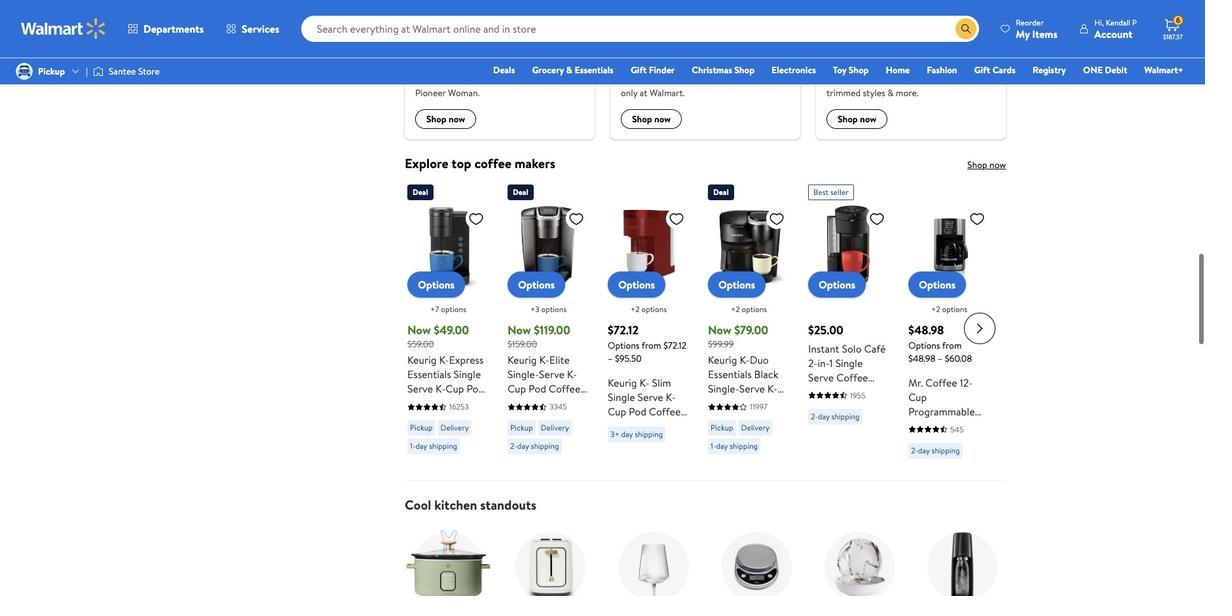 Task type: describe. For each thing, give the bounding box(es) containing it.
shop now for home
[[426, 112, 465, 125]]

$25.00 instant solo café 2-in-1 single serve coffee maker for k-cup pods and ground coffee, black
[[808, 321, 886, 427]]

add to favorites list, keurig k- slim single serve k-cup pod coffee maker, multistream technology, scarlet red image
[[669, 210, 685, 226]]

services button
[[215, 13, 291, 45]]

single- inside the now $119.00 $159.00 keurig k-elite single-serve k- cup pod coffee maker, brushed slate
[[508, 367, 539, 381]]

registry
[[1033, 64, 1066, 77]]

gift finder link
[[625, 63, 681, 77]]

pickup for now $79.00
[[711, 422, 733, 433]]

hi,
[[1095, 17, 1104, 28]]

options for now $119.00
[[541, 303, 567, 314]]

gift
[[476, 50, 495, 67]]

departments button
[[117, 13, 215, 45]]

search icon image
[[961, 24, 972, 34]]

1-day shipping for $49.00
[[410, 440, 457, 451]]

1 horizontal spatial $72.12
[[664, 338, 687, 351]]

options for keurig k-duo essentials black single-serve k-cup pod coffee maker, black image
[[719, 277, 755, 291]]

16253
[[449, 401, 469, 412]]

$95.50
[[615, 351, 642, 365]]

cup inside the now $119.00 $159.00 keurig k-elite single-serve k- cup pod coffee maker, brushed slate
[[508, 381, 526, 396]]

5 options from the left
[[942, 303, 968, 314]]

gift finder
[[631, 64, 675, 77]]

life
[[884, 72, 896, 85]]

product group containing now $49.00
[[407, 179, 489, 475]]

shop now for hilton
[[838, 112, 877, 125]]

coffeemaker,
[[909, 418, 970, 433]]

scarlet
[[608, 462, 640, 476]]

programmable
[[909, 404, 975, 418]]

mr.
[[909, 375, 923, 389]]

keurig k-express essentials single serve k-cup pod coffee maker, black image
[[407, 205, 489, 287]]

single for $49.00
[[454, 367, 481, 381]]

coffee
[[475, 154, 512, 171]]

the
[[562, 72, 577, 85]]

elite
[[549, 352, 570, 367]]

$159.00
[[508, 337, 537, 350]]

walmart image
[[21, 18, 106, 39]]

11997
[[750, 401, 768, 412]]

2- inside $25.00 instant solo café 2-in-1 single serve coffee maker for k-cup pods and ground coffee, black
[[808, 355, 818, 370]]

2 list from the top
[[397, 513, 1014, 597]]

black inside 'now $49.00 $59.00 keurig k-express essentials single serve k-cup pod coffee maker, black'
[[407, 410, 432, 425]]

pickup for now $49.00
[[410, 422, 433, 433]]

finder
[[649, 64, 675, 77]]

keurig for $49.00
[[407, 352, 437, 367]]

red
[[642, 462, 660, 476]]

3345
[[550, 401, 567, 412]]

1-day shipping for $79.00
[[711, 440, 758, 451]]

pioneer
[[415, 86, 446, 99]]

single- inside the now $79.00 $99.99 keurig k-duo essentials black single-serve k- cup pod coffee maker, black
[[708, 381, 740, 396]]

add to favorites list, instant solo café 2-in-1 single serve coffee maker for k-cup pods and ground coffee, black image
[[869, 210, 885, 226]]

3+
[[611, 428, 619, 439]]

gatherings—
[[731, 72, 779, 85]]

gift cards link
[[969, 63, 1022, 77]]

delivery for now $79.00
[[741, 422, 770, 433]]

& inside better homes & gardens new dinnerware for special gatherings— only at walmart.
[[695, 50, 703, 67]]

coffee inside 'now $49.00 $59.00 keurig k-express essentials single serve k-cup pod coffee maker, black'
[[407, 396, 439, 410]]

1 $48.98 from the top
[[909, 321, 944, 338]]

serve inside the now $119.00 $159.00 keurig k-elite single-serve k- cup pod coffee maker, brushed slate
[[539, 367, 565, 381]]

gardens
[[706, 50, 749, 67]]

better homes & gardens new dinnerware for special gatherings— only at walmart.
[[621, 50, 779, 99]]

maker, inside the now $79.00 $99.99 keurig k-duo essentials black single-serve k- cup pod coffee maker, black
[[708, 410, 739, 425]]

cup inside keurig k- slim single serve k- cup pod coffee maker, multistream technology, scarlet red
[[608, 404, 626, 418]]

black up 11997
[[754, 367, 779, 381]]

styles
[[863, 86, 886, 99]]

brushed inside the mr. coffee 12- cup programmable coffeemaker, rapid brew, brushed metallic
[[909, 447, 946, 462]]

gift for gift cards
[[975, 64, 991, 77]]

pod inside the now $119.00 $159.00 keurig k-elite single-serve k- cup pod coffee maker, brushed slate
[[529, 381, 546, 396]]

grocery
[[532, 64, 564, 77]]

options inside $48.98 options from $48.98 – $60.08
[[909, 338, 940, 351]]

instant solo café 2-in-1 single serve coffee maker for k-cup pods and ground coffee, black image
[[808, 205, 890, 287]]

0 horizontal spatial $72.12
[[608, 321, 639, 338]]

ree's home gift guide list item
[[397, 0, 603, 139]]

keurig k- slim single serve k- cup pod coffee maker, multistream technology, scarlet red
[[608, 375, 681, 476]]

paris hilton live your best life in pink–featuring gold- trimmed styles & more.
[[827, 50, 988, 99]]

p
[[1133, 17, 1137, 28]]

christmas shop link
[[686, 63, 761, 77]]

more.
[[896, 86, 919, 99]]

homes
[[657, 50, 692, 67]]

account
[[1095, 27, 1133, 41]]

options link for +3 options
[[508, 271, 565, 297]]

add to favorites list, keurig k-elite single-serve k-cup pod coffee maker, brushed slate image
[[569, 210, 584, 226]]

+2 options for $48.98
[[932, 303, 968, 314]]

debit
[[1105, 64, 1128, 77]]

+2 options for $72.12
[[631, 303, 667, 314]]

maker
[[808, 384, 837, 399]]

shop now for homes
[[632, 112, 671, 125]]

explore
[[405, 154, 449, 171]]

explore top coffee makers
[[405, 154, 556, 171]]

one
[[1083, 64, 1103, 77]]

add to favorites list, keurig k-express essentials single serve k-cup pod coffee maker, black image
[[468, 210, 484, 226]]

now for now $79.00
[[708, 321, 732, 338]]

2 +2 options from the left
[[731, 303, 767, 314]]

& inside paris hilton live your best life in pink–featuring gold- trimmed styles & more.
[[888, 86, 894, 99]]

deal for now $79.00
[[713, 186, 729, 197]]

coffee inside the now $79.00 $99.99 keurig k-duo essentials black single-serve k- cup pod coffee maker, black
[[749, 396, 781, 410]]

+2 for $72.12
[[631, 303, 640, 314]]

mr. coffee 12-cup programmable coffeemaker, rapid brew, brushed metallic image
[[909, 205, 991, 287]]

toy shop
[[833, 64, 869, 77]]

now for home
[[449, 112, 465, 125]]

shop inside christmas shop link
[[735, 64, 755, 77]]

best seller
[[814, 186, 849, 197]]

– for $72.12
[[608, 351, 613, 365]]

6 options link from the left
[[909, 271, 966, 297]]

pods
[[808, 399, 830, 413]]

one debit
[[1083, 64, 1128, 77]]

shop inside the toy shop link
[[849, 64, 869, 77]]

gift for gift finder
[[631, 64, 647, 77]]

shipping down 545
[[932, 445, 960, 456]]

christmas shop
[[692, 64, 755, 77]]

pickup for now $119.00
[[510, 422, 533, 433]]

coffee inside the mr. coffee 12- cup programmable coffeemaker, rapid brew, brushed metallic
[[926, 375, 958, 389]]

shop inside "ree's home gift guide" list item
[[426, 112, 447, 125]]

toy
[[833, 64, 847, 77]]

santee store
[[109, 65, 160, 78]]

$60.08
[[945, 351, 972, 365]]

for inside better homes & gardens new dinnerware for special gatherings— only at walmart.
[[688, 72, 699, 85]]

options link for $25.00
[[808, 271, 866, 297]]

6
[[1176, 15, 1181, 26]]

+7 options
[[431, 303, 466, 314]]

electronics link
[[766, 63, 822, 77]]

serve inside 'now $49.00 $59.00 keurig k-express essentials single serve k-cup pod coffee maker, black'
[[407, 381, 433, 396]]

3+ day shipping
[[611, 428, 663, 439]]

your
[[845, 72, 863, 85]]

fashion link
[[921, 63, 963, 77]]

from for $48.98
[[942, 338, 962, 351]]

now for now $49.00
[[407, 321, 431, 338]]

metallic
[[948, 447, 984, 462]]

home
[[445, 50, 474, 67]]

perfect
[[435, 72, 465, 85]]

items
[[1033, 27, 1058, 41]]

2 +2 from the left
[[731, 303, 740, 314]]

deals link
[[487, 63, 521, 77]]

departments
[[143, 22, 204, 36]]

it's
[[415, 72, 427, 85]]

1- for now $49.00
[[410, 440, 416, 451]]

pink–featuring
[[908, 72, 965, 85]]

brew,
[[937, 433, 962, 447]]

cup inside 'now $49.00 $59.00 keurig k-express essentials single serve k-cup pod coffee maker, black'
[[446, 381, 464, 396]]

options for the keurig k-express essentials single serve k-cup pod coffee maker, black image
[[418, 277, 455, 291]]

in
[[899, 72, 906, 85]]

+3
[[531, 303, 540, 314]]

keurig k- slim single serve k-cup pod coffee maker, multistream technology, scarlet red image
[[608, 205, 690, 287]]

only
[[621, 86, 638, 99]]

keurig for $119.00
[[508, 352, 537, 367]]

pod inside the now $79.00 $99.99 keurig k-duo essentials black single-serve k- cup pod coffee maker, black
[[729, 396, 747, 410]]

list containing ree's home gift guide
[[397, 0, 1014, 139]]

duo
[[750, 352, 769, 367]]

slate
[[508, 410, 530, 425]]

product group containing $25.00
[[808, 179, 890, 475]]

top
[[452, 154, 471, 171]]

pod inside 'now $49.00 $59.00 keurig k-express essentials single serve k-cup pod coffee maker, black'
[[467, 381, 484, 396]]



Task type: locate. For each thing, give the bounding box(es) containing it.
3 delivery from the left
[[741, 422, 770, 433]]

walmart+
[[1145, 64, 1184, 77]]

fashion
[[927, 64, 958, 77]]

maker, left 11997
[[708, 410, 739, 425]]

$48.98
[[909, 321, 944, 338], [909, 351, 936, 365]]

6 product group from the left
[[909, 179, 991, 475]]

1 +2 from the left
[[631, 303, 640, 314]]

+2 options up $48.98 options from $48.98 – $60.08
[[932, 303, 968, 314]]

paris hilton list item
[[808, 0, 1014, 139]]

essentials for now $49.00
[[407, 367, 451, 381]]

5 options link from the left
[[808, 271, 866, 297]]

1 vertical spatial $48.98
[[909, 351, 936, 365]]

shipping down 11997
[[730, 440, 758, 451]]

pod up 16253 on the bottom of the page
[[467, 381, 484, 396]]

single inside keurig k- slim single serve k- cup pod coffee maker, multistream technology, scarlet red
[[608, 389, 635, 404]]

cup up coffeemaker,
[[909, 389, 927, 404]]

1 +2 options from the left
[[631, 303, 667, 314]]

keurig down $59.00
[[407, 352, 437, 367]]

coffee up "3345"
[[549, 381, 581, 396]]

hi, kendall p account
[[1095, 17, 1137, 41]]

coffee,
[[808, 413, 843, 427]]

shipping up the technology,
[[635, 428, 663, 439]]

1 horizontal spatial brushed
[[909, 447, 946, 462]]

brushed right slate
[[541, 396, 578, 410]]

1 list from the top
[[397, 0, 1014, 139]]

1 horizontal spatial +2 options
[[731, 303, 767, 314]]

4 product group from the left
[[708, 179, 790, 475]]

2 1- from the left
[[711, 440, 716, 451]]

woman.
[[448, 86, 480, 99]]

2 – from the left
[[938, 351, 943, 365]]

1 1- from the left
[[410, 440, 416, 451]]

1 horizontal spatial 1-
[[711, 440, 716, 451]]

essentials inside the now $79.00 $99.99 keurig k-duo essentials black single-serve k- cup pod coffee maker, black
[[708, 367, 752, 381]]

options for instant solo café 2-in-1 single serve coffee maker for k-cup pods and ground coffee, black image
[[819, 277, 856, 291]]

essentials down $59.00
[[407, 367, 451, 381]]

options link for +2 options
[[708, 271, 766, 297]]

better homes & gardens list item
[[603, 0, 808, 139]]

1 horizontal spatial +2
[[731, 303, 740, 314]]

2 horizontal spatial now
[[708, 321, 732, 338]]

for inside $25.00 instant solo café 2-in-1 single serve coffee maker for k-cup pods and ground coffee, black
[[839, 384, 852, 399]]

walmart.
[[650, 86, 685, 99]]

2-day shipping down maker on the right bottom
[[811, 410, 860, 422]]

now
[[407, 321, 431, 338], [508, 321, 531, 338], [708, 321, 732, 338]]

– for $48.98
[[938, 351, 943, 365]]

options up $72.12 options from $72.12 – $95.50
[[642, 303, 667, 314]]

+2 up $48.98 options from $48.98 – $60.08
[[932, 303, 940, 314]]

for
[[688, 72, 699, 85], [839, 384, 852, 399]]

1 vertical spatial for
[[839, 384, 852, 399]]

options right +3
[[541, 303, 567, 314]]

– left the $95.50
[[608, 351, 613, 365]]

2 horizontal spatial &
[[888, 86, 894, 99]]

maker, inside 'now $49.00 $59.00 keurig k-express essentials single serve k-cup pod coffee maker, black'
[[442, 396, 472, 410]]

black left 16253 on the bottom of the page
[[407, 410, 432, 425]]

now for homes
[[655, 112, 671, 125]]

home link
[[880, 63, 916, 77]]

now inside paris hilton list item
[[860, 112, 877, 125]]

cup inside the now $79.00 $99.99 keurig k-duo essentials black single-serve k- cup pod coffee maker, black
[[708, 396, 727, 410]]

1 deal from the left
[[413, 186, 428, 197]]

1 delivery from the left
[[441, 422, 469, 433]]

+2
[[631, 303, 640, 314], [731, 303, 740, 314], [932, 303, 940, 314]]

home
[[886, 64, 910, 77]]

now down +7
[[407, 321, 431, 338]]

3 deal from the left
[[713, 186, 729, 197]]

keurig down $159.00
[[508, 352, 537, 367]]

serve inside $25.00 instant solo café 2-in-1 single serve coffee maker for k-cup pods and ground coffee, black
[[808, 370, 834, 384]]

$48.98 options from $48.98 – $60.08
[[909, 321, 972, 365]]

shipping down 1955
[[832, 410, 860, 422]]

black inside $25.00 instant solo café 2-in-1 single serve coffee maker for k-cup pods and ground coffee, black
[[845, 413, 869, 427]]

now down +3
[[508, 321, 531, 338]]

Search search field
[[301, 16, 979, 42]]

cup inside the mr. coffee 12- cup programmable coffeemaker, rapid brew, brushed metallic
[[909, 389, 927, 404]]

gift up at
[[631, 64, 647, 77]]

christmas
[[692, 64, 732, 77]]

now inside "ree's home gift guide" list item
[[449, 112, 465, 125]]

2- down maker on the right bottom
[[811, 410, 818, 422]]

3 +2 options from the left
[[932, 303, 968, 314]]

2 deal from the left
[[513, 186, 528, 197]]

2 horizontal spatial essentials
[[708, 367, 752, 381]]

coffee inside $25.00 instant solo café 2-in-1 single serve coffee maker for k-cup pods and ground coffee, black
[[837, 370, 868, 384]]

now inside 'now $49.00 $59.00 keurig k-express essentials single serve k-cup pod coffee maker, black'
[[407, 321, 431, 338]]

3 options link from the left
[[608, 271, 666, 297]]

electronics
[[772, 64, 816, 77]]

gift
[[631, 64, 647, 77], [975, 64, 991, 77]]

cup left 11997
[[708, 396, 727, 410]]

0 horizontal spatial deal
[[413, 186, 428, 197]]

options link up +3
[[508, 271, 565, 297]]

ree's
[[415, 50, 442, 67]]

1 horizontal spatial –
[[938, 351, 943, 365]]

hilton
[[854, 50, 887, 67]]

2 horizontal spatial single
[[836, 355, 863, 370]]

1 vertical spatial list
[[397, 513, 1014, 597]]

2 horizontal spatial +2 options
[[932, 303, 968, 314]]

cup up slate
[[508, 381, 526, 396]]

$72.12 up slim
[[664, 338, 687, 351]]

shop now inside paris hilton list item
[[838, 112, 877, 125]]

1 1-day shipping from the left
[[410, 440, 457, 451]]

pod inside keurig k- slim single serve k- cup pod coffee maker, multistream technology, scarlet red
[[629, 404, 647, 418]]

0 horizontal spatial 1-day shipping
[[410, 440, 457, 451]]

2- down slate
[[510, 440, 517, 451]]

product group containing now $79.00
[[708, 179, 790, 475]]

keurig inside 'now $49.00 $59.00 keurig k-express essentials single serve k-cup pod coffee maker, black'
[[407, 352, 437, 367]]

1 horizontal spatial for
[[839, 384, 852, 399]]

pod left 11997
[[729, 396, 747, 410]]

0 horizontal spatial from
[[642, 338, 661, 351]]

1 horizontal spatial deal
[[513, 186, 528, 197]]

toy shop link
[[827, 63, 875, 77]]

1 horizontal spatial single
[[608, 389, 635, 404]]

single inside 'now $49.00 $59.00 keurig k-express essentials single serve k-cup pod coffee maker, black'
[[454, 367, 481, 381]]

1 – from the left
[[608, 351, 613, 365]]

ground
[[852, 399, 886, 413]]

2- left 1
[[808, 355, 818, 370]]

from inside $72.12 options from $72.12 – $95.50
[[642, 338, 661, 351]]

Walmart Site-Wide search field
[[301, 16, 979, 42]]

& right with
[[566, 64, 573, 77]]

serve down $59.00
[[407, 381, 433, 396]]

single up 3+
[[608, 389, 635, 404]]

keurig inside keurig k- slim single serve k- cup pod coffee maker, multistream technology, scarlet red
[[608, 375, 637, 389]]

cup right and
[[865, 384, 883, 399]]

serve
[[539, 367, 565, 381], [808, 370, 834, 384], [407, 381, 433, 396], [740, 381, 765, 396], [638, 389, 663, 404]]

1 horizontal spatial from
[[942, 338, 962, 351]]

1 horizontal spatial 2-day shipping
[[811, 410, 860, 422]]

keurig inside the now $79.00 $99.99 keurig k-duo essentials black single-serve k- cup pod coffee maker, black
[[708, 352, 737, 367]]

now for hilton
[[860, 112, 877, 125]]

brushed inside the now $119.00 $159.00 keurig k-elite single-serve k- cup pod coffee maker, brushed slate
[[541, 396, 578, 410]]

+2 for $48.98
[[932, 303, 940, 314]]

single- down the '$99.99'
[[708, 381, 740, 396]]

2- down coffeemaker,
[[911, 445, 918, 456]]

& right homes
[[695, 50, 703, 67]]

best
[[814, 186, 829, 197]]

shop now
[[426, 112, 465, 125], [632, 112, 671, 125], [838, 112, 877, 125], [968, 158, 1006, 171]]

for left special
[[688, 72, 699, 85]]

coffee inside keurig k- slim single serve k- cup pod coffee maker, multistream technology, scarlet red
[[649, 404, 681, 418]]

single inside $25.00 instant solo café 2-in-1 single serve coffee maker for k-cup pods and ground coffee, black
[[836, 355, 863, 370]]

1 vertical spatial brushed
[[909, 447, 946, 462]]

serve up 11997
[[740, 381, 765, 396]]

1 horizontal spatial delivery
[[541, 422, 569, 433]]

shop now inside "ree's home gift guide" list item
[[426, 112, 465, 125]]

2-day shipping down coffeemaker,
[[911, 445, 960, 456]]

2 horizontal spatial 2-day shipping
[[911, 445, 960, 456]]

shop now down trimmed
[[838, 112, 877, 125]]

+2 options up $79.00
[[731, 303, 767, 314]]

grocery & essentials
[[532, 64, 614, 77]]

1 gift from the left
[[631, 64, 647, 77]]

now inside better homes & gardens list item
[[655, 112, 671, 125]]

1-day shipping
[[410, 440, 457, 451], [711, 440, 758, 451]]

2 horizontal spatial delivery
[[741, 422, 770, 433]]

next slide for product carousel list image
[[964, 312, 996, 344]]

0 horizontal spatial –
[[608, 351, 613, 365]]

product group containing now $119.00
[[508, 179, 590, 475]]

$48.98 left 'next slide for product carousel list' 'image'
[[909, 321, 944, 338]]

cool kitchen standouts
[[405, 496, 537, 514]]

black down 1955
[[845, 413, 869, 427]]

registry link
[[1027, 63, 1072, 77]]

single- down $159.00
[[508, 367, 539, 381]]

3 options from the left
[[642, 303, 667, 314]]

reorder my items
[[1016, 17, 1058, 41]]

options link up +7
[[407, 271, 465, 297]]

options link up $72.12 options from $72.12 – $95.50
[[608, 271, 666, 297]]

3 now from the left
[[708, 321, 732, 338]]

0 horizontal spatial gift
[[631, 64, 647, 77]]

12-
[[960, 375, 973, 389]]

in-
[[818, 355, 830, 370]]

k-
[[439, 352, 449, 367], [539, 352, 549, 367], [740, 352, 750, 367], [567, 367, 577, 381], [640, 375, 650, 389], [436, 381, 446, 396], [768, 381, 778, 396], [855, 384, 865, 399], [666, 389, 676, 404]]

from for $72.12
[[642, 338, 661, 351]]

keurig k-elite single-serve k-cup pod coffee maker, brushed slate image
[[508, 205, 590, 287]]

options inside $72.12 options from $72.12 – $95.50
[[608, 338, 640, 351]]

coffee down slim
[[649, 404, 681, 418]]

add to favorites list, keurig k-duo essentials black single-serve k-cup pod coffee maker, black image
[[769, 210, 785, 226]]

single for instant
[[836, 355, 863, 370]]

2 product group from the left
[[508, 179, 590, 475]]

shop inside paris hilton list item
[[838, 112, 858, 125]]

2 $48.98 from the top
[[909, 351, 936, 365]]

kendall
[[1106, 17, 1131, 28]]

maker, inside the now $119.00 $159.00 keurig k-elite single-serve k- cup pod coffee maker, brushed slate
[[508, 396, 538, 410]]

serve up 3+ day shipping
[[638, 389, 663, 404]]

options right +7
[[441, 303, 466, 314]]

– inside $72.12 options from $72.12 – $95.50
[[608, 351, 613, 365]]

1 options link from the left
[[407, 271, 465, 297]]

options for keurig k-elite single-serve k-cup pod coffee maker, brushed slate image
[[518, 277, 555, 291]]

shop
[[735, 64, 755, 77], [849, 64, 869, 77], [426, 112, 447, 125], [632, 112, 652, 125], [838, 112, 858, 125], [968, 158, 988, 171]]

options for now $49.00
[[441, 303, 466, 314]]

keurig down the '$99.99'
[[708, 352, 737, 367]]

essentials for now $79.00
[[708, 367, 752, 381]]

maker, up the technology,
[[608, 418, 638, 433]]

$99.99
[[708, 337, 734, 350]]

2 from from the left
[[942, 338, 962, 351]]

1 vertical spatial $72.12
[[664, 338, 687, 351]]

and
[[833, 399, 849, 413]]

1 horizontal spatial 1-day shipping
[[711, 440, 758, 451]]

+2 up $72.12 options from $72.12 – $95.50
[[631, 303, 640, 314]]

pickup
[[38, 65, 65, 78], [410, 422, 433, 433], [510, 422, 533, 433], [711, 422, 733, 433]]

shop now down pioneer
[[426, 112, 465, 125]]

brushed down coffeemaker,
[[909, 447, 946, 462]]

standouts
[[480, 496, 537, 514]]

now $79.00 $99.99 keurig k-duo essentials black single-serve k- cup pod coffee maker, black
[[708, 321, 781, 425]]

coffee left 12-
[[926, 375, 958, 389]]

+2 options
[[631, 303, 667, 314], [731, 303, 767, 314], [932, 303, 968, 314]]

deal
[[413, 186, 428, 197], [513, 186, 528, 197], [713, 186, 729, 197]]

maker, down the 'express'
[[442, 396, 472, 410]]

delivery down 11997
[[741, 422, 770, 433]]

0 horizontal spatial &
[[566, 64, 573, 77]]

options for keurig k- slim single serve k-cup pod coffee maker, multistream technology, scarlet red image at top
[[618, 277, 655, 291]]

coffee down duo
[[749, 396, 781, 410]]

0 horizontal spatial +2
[[631, 303, 640, 314]]

deal for now $119.00
[[513, 186, 528, 197]]

coffee left 16253 on the bottom of the page
[[407, 396, 439, 410]]

4 options link from the left
[[708, 271, 766, 297]]

my
[[1016, 27, 1030, 41]]

seller
[[831, 186, 849, 197]]

$48.98 up the "mr."
[[909, 351, 936, 365]]

from inside $48.98 options from $48.98 – $60.08
[[942, 338, 962, 351]]

delivery down "3345"
[[541, 422, 569, 433]]

now left $79.00
[[708, 321, 732, 338]]

0 horizontal spatial single
[[454, 367, 481, 381]]

1 horizontal spatial &
[[695, 50, 703, 67]]

rapid
[[909, 433, 934, 447]]

better
[[621, 50, 654, 67]]

keurig
[[407, 352, 437, 367], [508, 352, 537, 367], [708, 352, 737, 367], [608, 375, 637, 389]]

0 horizontal spatial brushed
[[541, 396, 578, 410]]

options
[[441, 303, 466, 314], [541, 303, 567, 314], [642, 303, 667, 314], [742, 303, 767, 314], [942, 303, 968, 314]]

deal down explore
[[413, 186, 428, 197]]

$49.00
[[434, 321, 469, 338]]

from left 'next slide for product carousel list' 'image'
[[942, 338, 962, 351]]

delivery down 16253 on the bottom of the page
[[441, 422, 469, 433]]

1 horizontal spatial now
[[508, 321, 531, 338]]

a
[[429, 72, 433, 85]]

makers
[[515, 154, 556, 171]]

guide
[[498, 50, 527, 67]]

2 gift from the left
[[975, 64, 991, 77]]

0 vertical spatial list
[[397, 0, 1014, 139]]

0 horizontal spatial 1-
[[410, 440, 416, 451]]

cards
[[993, 64, 1016, 77]]

maker, left "3345"
[[508, 396, 538, 410]]

k- inside $25.00 instant solo café 2-in-1 single serve coffee maker for k-cup pods and ground coffee, black
[[855, 384, 865, 399]]

1 horizontal spatial single-
[[708, 381, 740, 396]]

cup inside $25.00 instant solo café 2-in-1 single serve coffee maker for k-cup pods and ground coffee, black
[[865, 384, 883, 399]]

options up $79.00
[[742, 303, 767, 314]]

shop now link
[[968, 158, 1006, 171]]

$72.12 up the $95.50
[[608, 321, 639, 338]]

6 $187.37
[[1163, 15, 1183, 41]]

every
[[499, 72, 521, 85]]

single right 1
[[836, 355, 863, 370]]

pod
[[467, 381, 484, 396], [529, 381, 546, 396], [729, 396, 747, 410], [629, 404, 647, 418]]

serve up "3345"
[[539, 367, 565, 381]]

time
[[523, 72, 541, 85]]

1- for now $79.00
[[711, 440, 716, 451]]

0 horizontal spatial for
[[688, 72, 699, 85]]

options link for +7 options
[[407, 271, 465, 297]]

0 vertical spatial brushed
[[541, 396, 578, 410]]

2 horizontal spatial deal
[[713, 186, 729, 197]]

keurig for $79.00
[[708, 352, 737, 367]]

2 now from the left
[[508, 321, 531, 338]]

coffee up 1955
[[837, 370, 868, 384]]

– left the $60.08
[[938, 351, 943, 365]]

pod up 3+ day shipping
[[629, 404, 647, 418]]

0 horizontal spatial +2 options
[[631, 303, 667, 314]]

now $119.00 $159.00 keurig k-elite single-serve k- cup pod coffee maker, brushed slate
[[508, 321, 581, 425]]

2 delivery from the left
[[541, 422, 569, 433]]

– inside $48.98 options from $48.98 – $60.08
[[938, 351, 943, 365]]

$79.00
[[734, 321, 769, 338]]

live
[[827, 72, 843, 85]]

one debit link
[[1077, 63, 1134, 77]]

shop now up add to favorites list, mr. coffee 12-cup programmable coffeemaker, rapid brew, brushed metallic icon
[[968, 158, 1006, 171]]

shop now down at
[[632, 112, 671, 125]]

5 product group from the left
[[808, 179, 890, 475]]

now $49.00 $59.00 keurig k-express essentials single serve k-cup pod coffee maker, black
[[407, 321, 484, 425]]

serve inside the now $79.00 $99.99 keurig k-duo essentials black single-serve k- cup pod coffee maker, black
[[740, 381, 765, 396]]

delivery for now $119.00
[[541, 422, 569, 433]]

2 1-day shipping from the left
[[711, 440, 758, 451]]

1 product group from the left
[[407, 179, 489, 475]]

maker, inside keurig k- slim single serve k- cup pod coffee maker, multistream technology, scarlet red
[[608, 418, 638, 433]]

shop now inside better homes & gardens list item
[[632, 112, 671, 125]]

express
[[449, 352, 484, 367]]

1-day shipping down 16253 on the bottom of the page
[[410, 440, 457, 451]]

0 horizontal spatial essentials
[[407, 367, 451, 381]]

4 options from the left
[[742, 303, 767, 314]]

545
[[951, 424, 964, 435]]

0 horizontal spatial single-
[[508, 367, 539, 381]]

cup up 16253 on the bottom of the page
[[446, 381, 464, 396]]

now inside the now $119.00 $159.00 keurig k-elite single-serve k- cup pod coffee maker, brushed slate
[[508, 321, 531, 338]]

keurig down the $95.50
[[608, 375, 637, 389]]

3 +2 from the left
[[932, 303, 940, 314]]

store
[[138, 65, 160, 78]]

options
[[418, 277, 455, 291], [518, 277, 555, 291], [618, 277, 655, 291], [719, 277, 755, 291], [819, 277, 856, 291], [919, 277, 956, 291], [608, 338, 640, 351], [909, 338, 940, 351]]

list
[[397, 0, 1014, 139], [397, 513, 1014, 597]]

slim
[[652, 375, 671, 389]]

best
[[865, 72, 882, 85]]

0 horizontal spatial delivery
[[441, 422, 469, 433]]

+2 up $79.00
[[731, 303, 740, 314]]

deal for now $49.00
[[413, 186, 428, 197]]

serve inside keurig k- slim single serve k- cup pod coffee maker, multistream technology, scarlet red
[[638, 389, 663, 404]]

shipping down 16253 on the bottom of the page
[[429, 440, 457, 451]]

1 options from the left
[[441, 303, 466, 314]]

shipping down "3345"
[[531, 440, 559, 451]]

1
[[830, 355, 833, 370]]

now inside the now $79.00 $99.99 keurig k-duo essentials black single-serve k- cup pod coffee maker, black
[[708, 321, 732, 338]]

at
[[640, 86, 648, 99]]

2 options from the left
[[541, 303, 567, 314]]

keurig inside the now $119.00 $159.00 keurig k-elite single-serve k- cup pod coffee maker, brushed slate
[[508, 352, 537, 367]]

1 now from the left
[[407, 321, 431, 338]]

serve up pods
[[808, 370, 834, 384]]

options for now $79.00
[[742, 303, 767, 314]]

+2 options up $72.12 options from $72.12 – $95.50
[[631, 303, 667, 314]]

single up 16253 on the bottom of the page
[[454, 367, 481, 381]]

3 product group from the left
[[608, 179, 690, 476]]

1 from from the left
[[642, 338, 661, 351]]

mr. coffee 12- cup programmable coffeemaker, rapid brew, brushed metallic
[[909, 375, 984, 462]]

delivery for now $49.00
[[441, 422, 469, 433]]

0 horizontal spatial 2-day shipping
[[510, 440, 559, 451]]

deal up keurig k-duo essentials black single-serve k-cup pod coffee maker, black image
[[713, 186, 729, 197]]

solo
[[842, 341, 862, 355]]

black down duo
[[741, 410, 765, 425]]

grocery & essentials link
[[526, 63, 620, 77]]

cup up 3+
[[608, 404, 626, 418]]

essentials left new
[[575, 64, 614, 77]]

add to favorites list, mr. coffee 12-cup programmable coffeemaker, rapid brew, brushed metallic image
[[970, 210, 985, 226]]

0 vertical spatial $48.98
[[909, 321, 944, 338]]

instant
[[808, 341, 840, 355]]

$25.00
[[808, 321, 844, 338]]

deal down makers
[[513, 186, 528, 197]]

0 vertical spatial $72.12
[[608, 321, 639, 338]]

0 vertical spatial for
[[688, 72, 699, 85]]

product group
[[407, 179, 489, 475], [508, 179, 590, 475], [608, 179, 690, 476], [708, 179, 790, 475], [808, 179, 890, 475], [909, 179, 991, 475]]

walmart+ link
[[1139, 63, 1190, 77]]

2 options link from the left
[[508, 271, 565, 297]]

1 horizontal spatial essentials
[[575, 64, 614, 77]]

day
[[818, 410, 830, 422], [621, 428, 633, 439], [416, 440, 427, 451], [517, 440, 529, 451], [716, 440, 728, 451], [918, 445, 930, 456]]

essentials inside 'now $49.00 $59.00 keurig k-express essentials single serve k-cup pod coffee maker, black'
[[407, 367, 451, 381]]

keurig k-duo essentials black single-serve k-cup pod coffee maker, black image
[[708, 205, 790, 287]]

1-day shipping down 11997
[[711, 440, 758, 451]]

product group containing $48.98
[[909, 179, 991, 475]]

2 horizontal spatial +2
[[932, 303, 940, 314]]

1 horizontal spatial gift
[[975, 64, 991, 77]]

ree's home gift guide it's a perfect present every time with the pioneer woman.
[[415, 50, 577, 99]]

options link up $48.98 options from $48.98 – $60.08
[[909, 271, 966, 297]]

pod up slate
[[529, 381, 546, 396]]

shop inside better homes & gardens list item
[[632, 112, 652, 125]]

now for now $119.00
[[508, 321, 531, 338]]

coffee inside the now $119.00 $159.00 keurig k-elite single-serve k- cup pod coffee maker, brushed slate
[[549, 381, 581, 396]]

from up slim
[[642, 338, 661, 351]]

multistream
[[608, 433, 664, 447]]

product group containing $72.12
[[608, 179, 690, 476]]

$187.37
[[1163, 32, 1183, 41]]

options link up '$25.00' in the right bottom of the page
[[808, 271, 866, 297]]

 image
[[93, 65, 104, 78]]

options for mr. coffee 12-cup programmable coffeemaker, rapid brew, brushed metallic image
[[919, 277, 956, 291]]

essentials down the '$99.99'
[[708, 367, 752, 381]]

gift left "cards"
[[975, 64, 991, 77]]

technology,
[[608, 447, 662, 462]]

kitchen
[[434, 496, 477, 514]]

options up $48.98 options from $48.98 – $60.08
[[942, 303, 968, 314]]

0 horizontal spatial now
[[407, 321, 431, 338]]

 image
[[16, 63, 33, 80]]

+7
[[431, 303, 439, 314]]

for right maker on the right bottom
[[839, 384, 852, 399]]



Task type: vqa. For each thing, say whether or not it's contained in the screenshot.
options associated with Now $79.00
yes



